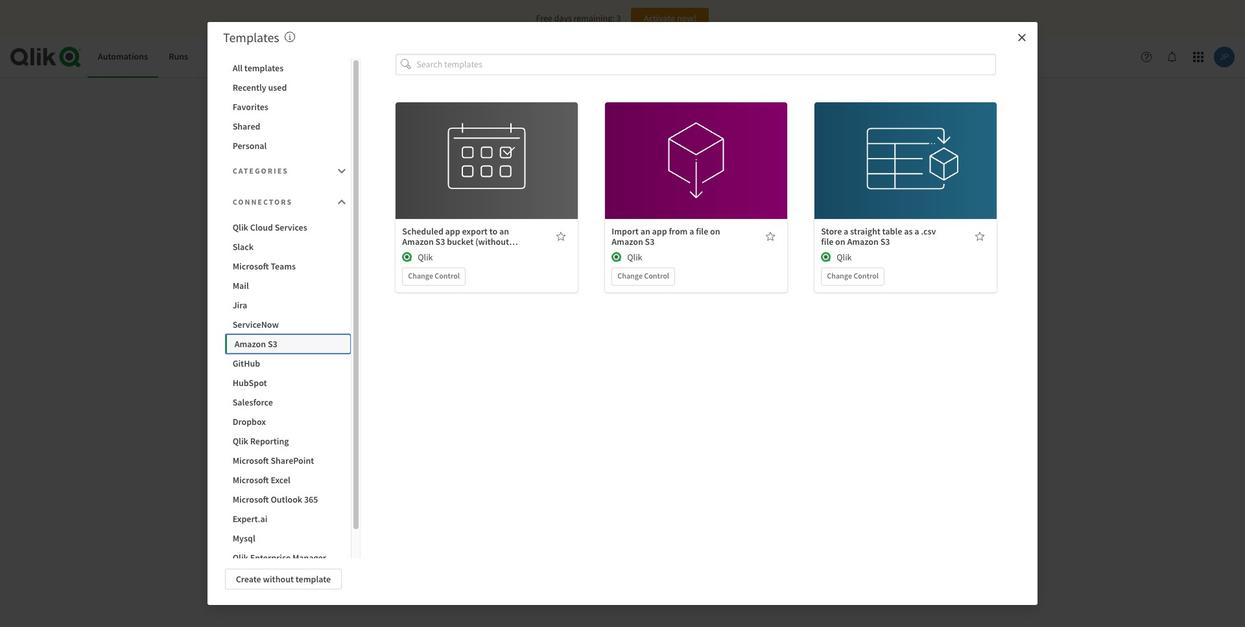 Task type: locate. For each thing, give the bounding box(es) containing it.
s3 inside scheduled app export to an amazon s3 bucket (without data)
[[436, 236, 445, 248]]

0 horizontal spatial qlik image
[[612, 252, 622, 262]]

change control down straight
[[827, 271, 879, 281]]

qlik inside button
[[233, 553, 248, 564]]

qlik image
[[612, 252, 622, 262], [821, 252, 832, 262]]

on
[[710, 225, 720, 237], [835, 236, 846, 248]]

0 horizontal spatial on
[[710, 225, 720, 237]]

3 control from the left
[[854, 271, 879, 281]]

jira
[[233, 300, 247, 311]]

2 horizontal spatial use template button
[[865, 136, 947, 157]]

1 add to favorites image from the left
[[556, 231, 566, 242]]

shared button
[[225, 117, 351, 136]]

file right the from
[[696, 225, 708, 237]]

app left the from
[[652, 225, 667, 237]]

0 horizontal spatial details button
[[446, 165, 528, 185]]

control down import an app from a file on amazon s3
[[644, 271, 669, 281]]

1 horizontal spatial details
[[683, 169, 710, 181]]

microsoft inside button
[[233, 455, 269, 467]]

amazon s3 button
[[225, 335, 351, 354]]

1 use template button from the left
[[446, 136, 528, 157]]

1 horizontal spatial qlik image
[[821, 252, 832, 262]]

personal
[[233, 140, 267, 152]]

3 details button from the left
[[865, 165, 947, 185]]

add to favorites image for scheduled app export to an amazon s3 bucket (without data)
[[556, 231, 566, 242]]

qlik image for import an app from a file on amazon s3
[[612, 252, 622, 262]]

mail button
[[225, 276, 351, 296]]

2 horizontal spatial details button
[[865, 165, 947, 185]]

2 horizontal spatial control
[[854, 271, 879, 281]]

microsoft for microsoft sharepoint
[[233, 455, 269, 467]]

qlik down "dropbox"
[[233, 436, 248, 448]]

0 horizontal spatial use
[[461, 141, 476, 152]]

0 horizontal spatial app
[[445, 225, 460, 237]]

0 horizontal spatial control
[[435, 271, 460, 281]]

microsoft up expert.ai
[[233, 494, 269, 506]]

1 qlik image from the left
[[612, 252, 622, 262]]

2 horizontal spatial a
[[915, 225, 919, 237]]

0 horizontal spatial change control
[[408, 271, 460, 281]]

details
[[474, 169, 500, 181], [683, 169, 710, 181], [893, 169, 919, 181]]

categories
[[233, 166, 289, 176]]

s3
[[436, 236, 445, 248], [645, 236, 655, 248], [881, 236, 890, 248], [268, 339, 277, 350]]

connectors
[[233, 197, 293, 207]]

use for straight
[[880, 141, 895, 152]]

1 app from the left
[[445, 225, 460, 237]]

3 use from the left
[[880, 141, 895, 152]]

qlik image down import
[[612, 252, 622, 262]]

app inside import an app from a file on amazon s3
[[652, 225, 667, 237]]

cloud
[[250, 222, 273, 233]]

1 horizontal spatial change
[[618, 271, 643, 281]]

file
[[696, 225, 708, 237], [821, 236, 834, 248]]

0 horizontal spatial details
[[474, 169, 500, 181]]

1 horizontal spatial file
[[821, 236, 834, 248]]

2 change from the left
[[618, 271, 643, 281]]

favorites
[[233, 101, 268, 113]]

microsoft teams button
[[225, 257, 351, 276]]

change control for file
[[827, 271, 879, 281]]

2 horizontal spatial use
[[880, 141, 895, 152]]

s3 left as
[[881, 236, 890, 248]]

a right the from
[[690, 225, 694, 237]]

activate now!
[[644, 12, 697, 24]]

details button for from
[[656, 165, 737, 185]]

tab list
[[88, 36, 317, 78]]

1 horizontal spatial add to favorites image
[[975, 231, 985, 242]]

0 horizontal spatial file
[[696, 225, 708, 237]]

an right to
[[499, 225, 509, 237]]

0 horizontal spatial use template button
[[446, 136, 528, 157]]

an right import
[[641, 225, 650, 237]]

amazon up qlik icon
[[402, 236, 434, 248]]

qlik reporting
[[233, 436, 289, 448]]

change down store
[[827, 271, 852, 281]]

hubspot button
[[225, 374, 351, 393]]

qlik down mysql
[[233, 553, 248, 564]]

details up to
[[474, 169, 500, 181]]

on left straight
[[835, 236, 846, 248]]

0 horizontal spatial use template
[[461, 141, 513, 152]]

microsoft sharepoint button
[[225, 451, 351, 471]]

1 control from the left
[[435, 271, 460, 281]]

qlik down import
[[627, 251, 642, 263]]

close image
[[1017, 32, 1027, 43]]

2 qlik image from the left
[[821, 252, 832, 262]]

template
[[477, 141, 513, 152], [687, 141, 722, 152], [896, 141, 932, 152], [296, 574, 331, 586]]

add to favorites image right .csv
[[975, 231, 985, 242]]

use template button for table
[[865, 136, 947, 157]]

control
[[435, 271, 460, 281], [644, 271, 669, 281], [854, 271, 879, 281]]

2 horizontal spatial use template
[[880, 141, 932, 152]]

change
[[408, 271, 433, 281], [618, 271, 643, 281], [827, 271, 852, 281]]

1 microsoft from the top
[[233, 261, 269, 272]]

microsoft for microsoft teams
[[233, 261, 269, 272]]

2 horizontal spatial change control
[[827, 271, 879, 281]]

details button up as
[[865, 165, 947, 185]]

change for scheduled app export to an amazon s3 bucket (without data)
[[408, 271, 433, 281]]

amazon inside amazon s3 button
[[235, 339, 266, 350]]

details up as
[[893, 169, 919, 181]]

create without template button
[[225, 569, 342, 590]]

control for on
[[854, 271, 879, 281]]

1 details from the left
[[474, 169, 500, 181]]

s3 up github button
[[268, 339, 277, 350]]

amazon inside scheduled app export to an amazon s3 bucket (without data)
[[402, 236, 434, 248]]

qlik
[[233, 222, 248, 233], [418, 251, 433, 263], [627, 251, 642, 263], [837, 251, 852, 263], [233, 436, 248, 448], [233, 553, 248, 564]]

control for (without
[[435, 271, 460, 281]]

salesforce
[[233, 397, 273, 409]]

expert.ai button
[[225, 510, 351, 529]]

all templates button
[[225, 58, 351, 78]]

excel
[[271, 475, 290, 486]]

days
[[554, 12, 572, 24]]

s3 inside import an app from a file on amazon s3
[[645, 236, 655, 248]]

add to favorites image
[[556, 231, 566, 242], [975, 231, 985, 242]]

3 change control from the left
[[827, 271, 879, 281]]

control for s3
[[644, 271, 669, 281]]

microsoft down 'qlik reporting'
[[233, 455, 269, 467]]

0 horizontal spatial add to favorites image
[[556, 231, 566, 242]]

s3 right import
[[645, 236, 655, 248]]

use template button for to
[[446, 136, 528, 157]]

an inside import an app from a file on amazon s3
[[641, 225, 650, 237]]

amazon left the from
[[612, 236, 643, 248]]

1 horizontal spatial an
[[641, 225, 650, 237]]

microsoft for microsoft excel
[[233, 475, 269, 486]]

on inside store a straight table as a .csv file on amazon s3
[[835, 236, 846, 248]]

change control down import an app from a file on amazon s3
[[618, 271, 669, 281]]

mail
[[233, 280, 249, 292]]

2 horizontal spatial change
[[827, 271, 852, 281]]

3 change from the left
[[827, 271, 852, 281]]

amazon inside store a straight table as a .csv file on amazon s3
[[847, 236, 879, 248]]

details for table
[[893, 169, 919, 181]]

3 use template button from the left
[[865, 136, 947, 157]]

expert.ai
[[233, 514, 267, 525]]

3 use template from the left
[[880, 141, 932, 152]]

microsoft down slack
[[233, 261, 269, 272]]

change for store a straight table as a .csv file on amazon s3
[[827, 271, 852, 281]]

reporting
[[250, 436, 289, 448]]

microsoft outlook 365
[[233, 494, 318, 506]]

mysql
[[233, 533, 255, 545]]

change control down the data)
[[408, 271, 460, 281]]

0 horizontal spatial change
[[408, 271, 433, 281]]

2 use template button from the left
[[656, 136, 737, 157]]

control down store a straight table as a .csv file on amazon s3
[[854, 271, 879, 281]]

1 details button from the left
[[446, 165, 528, 185]]

1 horizontal spatial a
[[844, 225, 849, 237]]

s3 left bucket
[[436, 236, 445, 248]]

templates are pre-built automations that help you automate common business workflows. get started by selecting one of the pre-built templates or choose the blank canvas to build an automation from scratch. image
[[285, 32, 295, 42]]

1 horizontal spatial details button
[[656, 165, 737, 185]]

change down import
[[618, 271, 643, 281]]

2 details button from the left
[[656, 165, 737, 185]]

app left export
[[445, 225, 460, 237]]

on right the from
[[710, 225, 720, 237]]

file inside store a straight table as a .csv file on amazon s3
[[821, 236, 834, 248]]

import an app from a file on amazon s3
[[612, 225, 720, 248]]

1 horizontal spatial change control
[[618, 271, 669, 281]]

use
[[461, 141, 476, 152], [671, 141, 685, 152], [880, 141, 895, 152]]

qlik inside button
[[233, 436, 248, 448]]

2 an from the left
[[641, 225, 650, 237]]

control down scheduled app export to an amazon s3 bucket (without data)
[[435, 271, 460, 281]]

microsoft for microsoft outlook 365
[[233, 494, 269, 506]]

metrics button
[[199, 36, 248, 78]]

3 microsoft from the top
[[233, 475, 269, 486]]

qlik image down store
[[821, 252, 832, 262]]

sharepoint
[[271, 455, 314, 467]]

a
[[690, 225, 694, 237], [844, 225, 849, 237], [915, 225, 919, 237]]

use template button
[[446, 136, 528, 157], [656, 136, 737, 157], [865, 136, 947, 157]]

qlik image for store a straight table as a .csv file on amazon s3
[[821, 252, 832, 262]]

details button up the from
[[656, 165, 737, 185]]

file left straight
[[821, 236, 834, 248]]

change control for amazon
[[618, 271, 669, 281]]

details button for to
[[446, 165, 528, 185]]

microsoft excel
[[233, 475, 290, 486]]

1 horizontal spatial app
[[652, 225, 667, 237]]

0 horizontal spatial a
[[690, 225, 694, 237]]

1 horizontal spatial use
[[671, 141, 685, 152]]

create without template
[[236, 574, 331, 586]]

details button up to
[[446, 165, 528, 185]]

1 a from the left
[[690, 225, 694, 237]]

0 horizontal spatial an
[[499, 225, 509, 237]]

Search templates text field
[[417, 54, 996, 75]]

1 change control from the left
[[408, 271, 460, 281]]

1 horizontal spatial use template button
[[656, 136, 737, 157]]

connectors button
[[225, 189, 351, 215]]

github
[[233, 358, 260, 370]]

a right store
[[844, 225, 849, 237]]

details up the from
[[683, 169, 710, 181]]

change control for bucket
[[408, 271, 460, 281]]

details for from
[[683, 169, 710, 181]]

amazon
[[402, 236, 434, 248], [612, 236, 643, 248], [847, 236, 879, 248], [235, 339, 266, 350]]

1 change from the left
[[408, 271, 433, 281]]

categories button
[[225, 158, 351, 184]]

4 microsoft from the top
[[233, 494, 269, 506]]

hubspot
[[233, 377, 267, 389]]

qlik cloud services button
[[225, 218, 351, 237]]

runs
[[169, 51, 188, 62]]

1 an from the left
[[499, 225, 509, 237]]

2 app from the left
[[652, 225, 667, 237]]

1 use from the left
[[461, 141, 476, 152]]

teams
[[271, 261, 296, 272]]

automations button
[[88, 36, 158, 78]]

amazon inside import an app from a file on amazon s3
[[612, 236, 643, 248]]

an inside scheduled app export to an amazon s3 bucket (without data)
[[499, 225, 509, 237]]

amazon left "table"
[[847, 236, 879, 248]]

enterprise
[[250, 553, 291, 564]]

details button
[[446, 165, 528, 185], [656, 165, 737, 185], [865, 165, 947, 185]]

.csv
[[921, 225, 936, 237]]

1 horizontal spatial on
[[835, 236, 846, 248]]

2 control from the left
[[644, 271, 669, 281]]

1 use template from the left
[[461, 141, 513, 152]]

2 use from the left
[[671, 141, 685, 152]]

1 horizontal spatial use template
[[671, 141, 722, 152]]

straight
[[850, 225, 881, 237]]

3 details from the left
[[893, 169, 919, 181]]

2 use template from the left
[[671, 141, 722, 152]]

a right as
[[915, 225, 919, 237]]

app inside scheduled app export to an amazon s3 bucket (without data)
[[445, 225, 460, 237]]

table
[[882, 225, 902, 237]]

3
[[616, 12, 621, 24]]

2 microsoft from the top
[[233, 455, 269, 467]]

add to favorites image left import
[[556, 231, 566, 242]]

github button
[[225, 354, 351, 374]]

2 horizontal spatial details
[[893, 169, 919, 181]]

2 details from the left
[[683, 169, 710, 181]]

change down qlik icon
[[408, 271, 433, 281]]

2 change control from the left
[[618, 271, 669, 281]]

qlik up slack
[[233, 222, 248, 233]]

1 horizontal spatial control
[[644, 271, 669, 281]]

microsoft left excel
[[233, 475, 269, 486]]

2 add to favorites image from the left
[[975, 231, 985, 242]]

amazon up github
[[235, 339, 266, 350]]

template for an
[[477, 141, 513, 152]]

s3 inside store a straight table as a .csv file on amazon s3
[[881, 236, 890, 248]]



Task type: describe. For each thing, give the bounding box(es) containing it.
on inside import an app from a file on amazon s3
[[710, 225, 720, 237]]

qlik reporting button
[[225, 432, 351, 451]]

s3 inside button
[[268, 339, 277, 350]]

services
[[275, 222, 307, 233]]

qlik image
[[402, 252, 413, 262]]

as
[[904, 225, 913, 237]]

qlik right qlik icon
[[418, 251, 433, 263]]

microsoft teams
[[233, 261, 296, 272]]

microsoft sharepoint
[[233, 455, 314, 467]]

use template for to
[[461, 141, 513, 152]]

mysql button
[[225, 529, 351, 549]]

shared
[[233, 121, 260, 132]]

import
[[612, 225, 639, 237]]

recently used button
[[225, 78, 351, 97]]

qlik enterprise manager
[[233, 553, 326, 564]]

template for a
[[687, 141, 722, 152]]

details button for table
[[865, 165, 947, 185]]

remaining:
[[574, 12, 615, 24]]

change for import an app from a file on amazon s3
[[618, 271, 643, 281]]

(without
[[475, 236, 509, 248]]

recently
[[233, 82, 266, 93]]

now!
[[677, 12, 697, 24]]

servicenow
[[233, 319, 279, 331]]

slack button
[[225, 237, 351, 257]]

bucket
[[447, 236, 474, 248]]

to
[[490, 225, 498, 237]]

without
[[263, 574, 294, 586]]

export
[[462, 225, 488, 237]]

from
[[669, 225, 688, 237]]

salesforce button
[[225, 393, 351, 413]]

qlik cloud services
[[233, 222, 307, 233]]

amazon s3
[[235, 339, 277, 350]]

a inside import an app from a file on amazon s3
[[690, 225, 694, 237]]

used
[[268, 82, 287, 93]]

2 a from the left
[[844, 225, 849, 237]]

3 a from the left
[[915, 225, 919, 237]]

dropbox button
[[225, 413, 351, 432]]

templates
[[244, 62, 284, 74]]

add to favorites image for store a straight table as a .csv file on amazon s3
[[975, 231, 985, 242]]

microsoft excel button
[[225, 471, 351, 490]]

free days remaining: 3
[[536, 12, 621, 24]]

details for to
[[474, 169, 500, 181]]

connections
[[258, 51, 307, 62]]

qlik enterprise manager button
[[225, 549, 351, 568]]

use for export
[[461, 141, 476, 152]]

scheduled app export to an amazon s3 bucket (without data)
[[402, 225, 509, 258]]

store a straight table as a .csv file on amazon s3
[[821, 225, 936, 248]]

use for app
[[671, 141, 685, 152]]

use template button for from
[[656, 136, 737, 157]]

tab list containing automations
[[88, 36, 317, 78]]

data)
[[402, 246, 423, 258]]

servicenow button
[[225, 315, 351, 335]]

templates are pre-built automations that help you automate common business workflows. get started by selecting one of the pre-built templates or choose the blank canvas to build an automation from scratch. tooltip
[[285, 29, 295, 45]]

use template for from
[[671, 141, 722, 152]]

microsoft outlook 365 button
[[225, 490, 351, 510]]

activate now! link
[[631, 8, 709, 29]]

activate
[[644, 12, 675, 24]]

personal button
[[225, 136, 351, 156]]

file inside import an app from a file on amazon s3
[[696, 225, 708, 237]]

jira button
[[225, 296, 351, 315]]

template for as
[[896, 141, 932, 152]]

metrics
[[209, 51, 237, 62]]

all
[[233, 62, 243, 74]]

qlik down store
[[837, 251, 852, 263]]

store
[[821, 225, 842, 237]]

scheduled
[[402, 225, 444, 237]]

slack
[[233, 241, 254, 253]]

add to favorites image
[[766, 231, 776, 242]]

qlik inside 'button'
[[233, 222, 248, 233]]

favorites button
[[225, 97, 351, 117]]

create
[[236, 574, 261, 586]]

dropbox
[[233, 416, 266, 428]]

outlook
[[271, 494, 302, 506]]

connections button
[[248, 36, 317, 78]]

all templates
[[233, 62, 284, 74]]

templates
[[223, 29, 279, 45]]

free
[[536, 12, 552, 24]]

automations
[[98, 51, 148, 62]]

runs button
[[158, 36, 199, 78]]

manager
[[292, 553, 326, 564]]

365
[[304, 494, 318, 506]]

use template for table
[[880, 141, 932, 152]]



Task type: vqa. For each thing, say whether or not it's contained in the screenshot.
Update a variable with data from a URL
no



